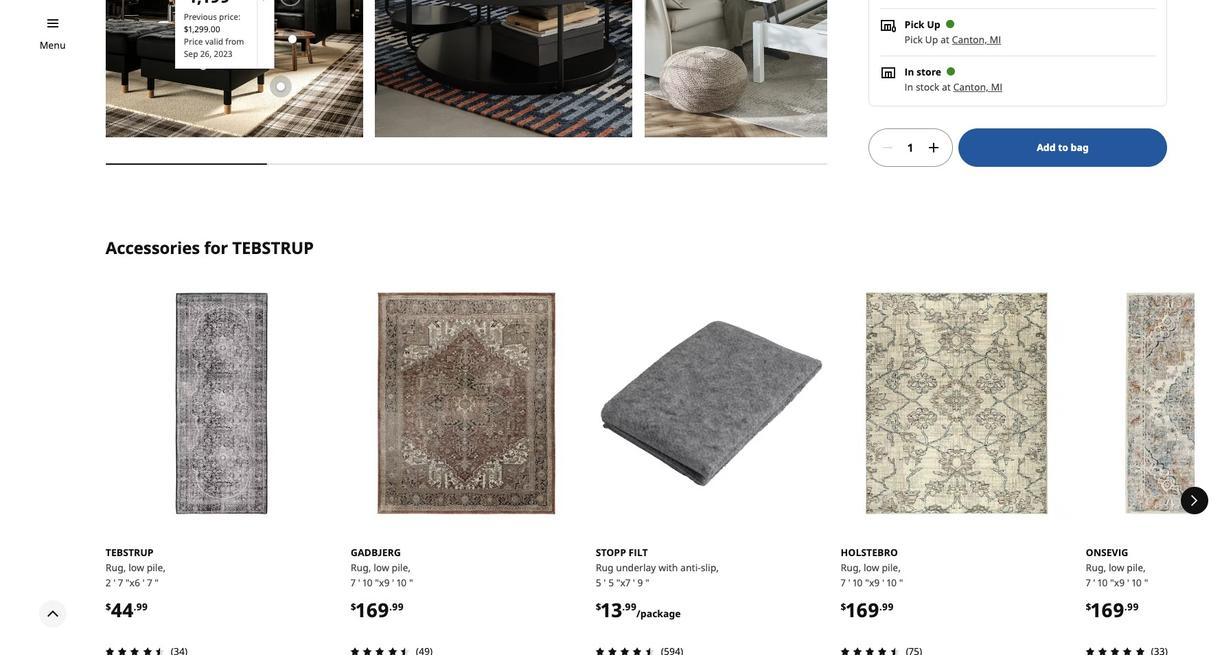 Task type: vqa. For each thing, say whether or not it's contained in the screenshot.
25
no



Task type: locate. For each thing, give the bounding box(es) containing it.
"x9 inside gadbjerg rug, low pile, 7 ' 10 "x9 ' 10 "
[[375, 576, 390, 589]]

4 pile, from the left
[[1128, 561, 1147, 574]]

in stock at canton, mi group
[[905, 80, 1003, 93]]

$ down holstebro rug, low pile, 7 ' 10 "x9 ' 10 "
[[841, 600, 847, 613]]

.
[[209, 23, 211, 35], [134, 600, 136, 613], [390, 600, 392, 613], [623, 600, 625, 613], [880, 600, 883, 613], [1125, 600, 1128, 613]]

$ 169 . 99 for gadbjerg rug, low pile, 7 ' 10 "x9 ' 10 "
[[351, 597, 404, 623]]

$ 169 . 99 up review: 4.8 out of 5 stars. total reviews: 33 image
[[1087, 597, 1139, 623]]

" for gadbjerg rug, low pile, 7 ' 10 "x9 ' 10 "
[[409, 576, 413, 589]]

2 pick from the top
[[905, 32, 923, 45]]

99 down onsevig rug, low pile, 7 ' 10 "x9 ' 10 "
[[1128, 600, 1139, 613]]

gadbjerg rug, low pile, red-pink, 7 ' 10 "x9 ' 10 " image
[[351, 288, 582, 519]]

pick
[[905, 17, 925, 30], [905, 32, 923, 45]]

1 vertical spatial tebstrup
[[106, 546, 154, 559]]

in
[[905, 65, 915, 78], [905, 80, 914, 93]]

low down 'gadbjerg'
[[374, 561, 389, 574]]

169 up review: 4.8 out of 5 stars. total reviews: 33 image
[[1092, 597, 1125, 623]]

pile, up $ 44 . 99
[[147, 561, 166, 574]]

1 in from the top
[[905, 65, 915, 78]]

3 "x9 from the left
[[1111, 576, 1125, 589]]

at up store
[[941, 32, 950, 45]]

2 $ 169 . 99 from the left
[[841, 597, 894, 623]]

0 vertical spatial canton, mi button
[[953, 32, 1002, 45]]

1 pile, from the left
[[147, 561, 166, 574]]

$
[[184, 23, 189, 35], [106, 600, 111, 613], [351, 600, 356, 613], [596, 600, 602, 613], [841, 600, 847, 613], [1087, 600, 1092, 613]]

99 inside $ 13 . 99 /package
[[625, 600, 637, 613]]

4 7 from the left
[[841, 576, 846, 589]]

rug, down holstebro
[[841, 561, 862, 574]]

stopp
[[596, 546, 627, 559]]

0 horizontal spatial 5
[[596, 576, 602, 589]]

stopp filt rug underlay with anti-slip, 5 ' 5 "x7 ' 9 "
[[596, 546, 719, 589]]

low for gadbjerg
[[374, 561, 389, 574]]

0 vertical spatial canton,
[[953, 32, 988, 45]]

3 169 from the left
[[1092, 597, 1125, 623]]

2 169 from the left
[[847, 597, 880, 623]]

. for holstebro rug, low pile, 7 ' 10 "x9 ' 10 "
[[880, 600, 883, 613]]

two anthracite frötorp coffee tables in front of a grey äpplaryd sofa. one has books and a bowl on it, the other has a glass. image
[[375, 0, 633, 138]]

$ down the 2
[[106, 600, 111, 613]]

pile, down onsevig
[[1128, 561, 1147, 574]]

2 "x9 from the left
[[866, 576, 880, 589]]

rug, inside gadbjerg rug, low pile, 7 ' 10 "x9 ' 10 "
[[351, 561, 371, 574]]

5 99 from the left
[[1128, 600, 1139, 613]]

169 for holstebro rug, low pile, 7 ' 10 "x9 ' 10 "
[[847, 597, 880, 623]]

8 ' from the left
[[883, 576, 885, 589]]

. down gadbjerg rug, low pile, 7 ' 10 "x9 ' 10 "
[[390, 600, 392, 613]]

. down "x6
[[134, 600, 136, 613]]

add to bag
[[1038, 140, 1089, 153]]

. down holstebro rug, low pile, 7 ' 10 "x9 ' 10 "
[[880, 600, 883, 613]]

canton, mi button
[[953, 32, 1002, 45], [954, 80, 1003, 93]]

canton, mi button for in stock at
[[954, 80, 1003, 93]]

from
[[226, 36, 244, 47]]

1 vertical spatial at
[[943, 80, 951, 93]]

bag
[[1071, 140, 1089, 153]]

in store
[[905, 65, 942, 78]]

canton, mi button right stock
[[954, 80, 1003, 93]]

price:
[[219, 11, 241, 23]]

pick up pick up at canton, mi
[[905, 17, 925, 30]]

7 for onsevig rug, low pile, 7 ' 10 "x9 ' 10 "
[[1087, 576, 1091, 589]]

low down onsevig
[[1109, 561, 1125, 574]]

$ 169 . 99
[[351, 597, 404, 623], [841, 597, 894, 623], [1087, 597, 1139, 623]]

3 " from the left
[[646, 576, 650, 589]]

0 horizontal spatial "x9
[[375, 576, 390, 589]]

holstebro
[[841, 546, 898, 559]]

stopp filt rug underlay with anti-slip, 5 ' 5 "x7 ' 9 " image
[[596, 288, 828, 519]]

valid
[[205, 36, 223, 47]]

0 horizontal spatial 169
[[356, 597, 390, 623]]

1 vertical spatial pick
[[905, 32, 923, 45]]

underlay
[[616, 561, 656, 574]]

'
[[114, 576, 116, 589], [143, 576, 145, 589], [358, 576, 360, 589], [392, 576, 395, 589], [604, 576, 606, 589], [633, 576, 635, 589], [849, 576, 851, 589], [883, 576, 885, 589], [1094, 576, 1096, 589], [1128, 576, 1130, 589]]

2 10 from the left
[[397, 576, 407, 589]]

5 down rug
[[596, 576, 602, 589]]

4 low from the left
[[1109, 561, 1125, 574]]

13
[[602, 597, 623, 623]]

1 vertical spatial canton,
[[954, 80, 989, 93]]

mi
[[990, 32, 1002, 45], [992, 80, 1003, 93]]

7 inside holstebro rug, low pile, 7 ' 10 "x9 ' 10 "
[[841, 576, 846, 589]]

$ inside $ 44 . 99
[[106, 600, 111, 613]]

1 low from the left
[[129, 561, 144, 574]]

canton, right stock
[[954, 80, 989, 93]]

slip,
[[701, 561, 719, 574]]

6 ' from the left
[[633, 576, 635, 589]]

. inside $ 44 . 99
[[134, 600, 136, 613]]

169
[[356, 597, 390, 623], [847, 597, 880, 623], [1092, 597, 1125, 623]]

modern workspace with a standard black two-seat sofa with high-resilience seat cushions behind an oval coffee table. image
[[106, 0, 363, 138]]

onsevig rug, low pile, multicolor, 7 ' 10 "x9 ' 10 " image
[[1087, 288, 1223, 519]]

2 in from the top
[[905, 80, 914, 93]]

"x9 down onsevig
[[1111, 576, 1125, 589]]

pick for pick up
[[905, 17, 925, 30]]

3 pile, from the left
[[882, 561, 901, 574]]

7 down holstebro
[[841, 576, 846, 589]]

2 horizontal spatial "x9
[[1111, 576, 1125, 589]]

canton, mi button up in stock at canton, mi
[[953, 32, 1002, 45]]

" for tebstrup rug, low pile, 2 ' 7 "x6 ' 7 "
[[155, 576, 159, 589]]

" inside stopp filt rug underlay with anti-slip, 5 ' 5 "x7 ' 9 "
[[646, 576, 650, 589]]

2 low from the left
[[374, 561, 389, 574]]

0 vertical spatial at
[[941, 32, 950, 45]]

up
[[928, 17, 941, 30], [926, 32, 939, 45]]

1 pick from the top
[[905, 17, 925, 30]]

at
[[941, 32, 950, 45], [943, 80, 951, 93]]

0 horizontal spatial tebstrup
[[106, 546, 154, 559]]

10
[[363, 576, 373, 589], [397, 576, 407, 589], [853, 576, 863, 589], [887, 576, 897, 589], [1099, 576, 1108, 589], [1133, 576, 1143, 589]]

3 low from the left
[[864, 561, 880, 574]]

/package
[[637, 607, 681, 620]]

0 vertical spatial mi
[[990, 32, 1002, 45]]

"x9 inside onsevig rug, low pile, 7 ' 10 "x9 ' 10 "
[[1111, 576, 1125, 589]]

2 " from the left
[[409, 576, 413, 589]]

tebstrup up "x6
[[106, 546, 154, 559]]

pick down pick up
[[905, 32, 923, 45]]

pile, inside tebstrup rug, low pile, 2 ' 7 "x6 ' 7 "
[[147, 561, 166, 574]]

1 169 from the left
[[356, 597, 390, 623]]

169 for gadbjerg rug, low pile, 7 ' 10 "x9 ' 10 "
[[356, 597, 390, 623]]

tebstrup
[[232, 236, 314, 259], [106, 546, 154, 559]]

mi up in stock at canton, mi group
[[990, 32, 1002, 45]]

2 99 from the left
[[392, 600, 404, 613]]

"x9 down holstebro
[[866, 576, 880, 589]]

low
[[129, 561, 144, 574], [374, 561, 389, 574], [864, 561, 880, 574], [1109, 561, 1125, 574]]

rug, inside holstebro rug, low pile, 7 ' 10 "x9 ' 10 "
[[841, 561, 862, 574]]

$ 169 . 99 up review: 4.6 out of 5 stars. total reviews: 49 image
[[351, 597, 404, 623]]

rug, down 'gadbjerg'
[[351, 561, 371, 574]]

3 rug, from the left
[[841, 561, 862, 574]]

tebstrup right for
[[232, 236, 314, 259]]

9
[[638, 576, 643, 589]]

review: 4.7 out of 5 stars. total reviews: 34 image
[[102, 644, 168, 655]]

canton,
[[953, 32, 988, 45], [954, 80, 989, 93]]

0 vertical spatial up
[[928, 17, 941, 30]]

7 left "x6
[[118, 576, 123, 589]]

rug, inside tebstrup rug, low pile, 2 ' 7 "x6 ' 7 "
[[106, 561, 126, 574]]

1 vertical spatial mi
[[992, 80, 1003, 93]]

7 right "x6
[[147, 576, 152, 589]]

tebstrup rug, low pile, multicolor, 2 ' 7 "x6 ' 7 " image
[[106, 288, 337, 519]]

169 up review: 4.7 out of 5 stars. total reviews: 75 image on the bottom right of page
[[847, 597, 880, 623]]

7 down 'gadbjerg'
[[351, 576, 356, 589]]

holstebro rug, low pile, 7 ' 10 "x9 ' 10 "
[[841, 546, 904, 589]]

4 99 from the left
[[883, 600, 894, 613]]

1 99 from the left
[[136, 600, 148, 613]]

99
[[136, 600, 148, 613], [392, 600, 404, 613], [625, 600, 637, 613], [883, 600, 894, 613], [1128, 600, 1139, 613]]

1 5 from the left
[[596, 576, 602, 589]]

. down ""x7"
[[623, 600, 625, 613]]

7 down onsevig
[[1087, 576, 1091, 589]]

1 vertical spatial up
[[926, 32, 939, 45]]

"x9 for gadbjerg
[[375, 576, 390, 589]]

in for in stock at canton, mi
[[905, 80, 914, 93]]

pile, inside gadbjerg rug, low pile, 7 ' 10 "x9 ' 10 "
[[392, 561, 411, 574]]

. down onsevig rug, low pile, 7 ' 10 "x9 ' 10 "
[[1125, 600, 1128, 613]]

0 horizontal spatial $ 169 . 99
[[351, 597, 404, 623]]

7 inside gadbjerg rug, low pile, 7 ' 10 "x9 ' 10 "
[[351, 576, 356, 589]]

" inside gadbjerg rug, low pile, 7 ' 10 "x9 ' 10 "
[[409, 576, 413, 589]]

7
[[118, 576, 123, 589], [147, 576, 152, 589], [351, 576, 356, 589], [841, 576, 846, 589], [1087, 576, 1091, 589]]

rug, inside onsevig rug, low pile, 7 ' 10 "x9 ' 10 "
[[1087, 561, 1107, 574]]

1 rug, from the left
[[106, 561, 126, 574]]

99 for tebstrup rug, low pile, 2 ' 7 "x6 ' 7 "
[[136, 600, 148, 613]]

1 vertical spatial in
[[905, 80, 914, 93]]

$ up price
[[184, 23, 189, 35]]

previous price: $ 1,299 . 00 price valid from sep 26, 2023
[[184, 11, 244, 60]]

"x6
[[126, 576, 140, 589]]

3 7 from the left
[[351, 576, 356, 589]]

pile, for tebstrup
[[147, 561, 166, 574]]

99 inside $ 44 . 99
[[136, 600, 148, 613]]

0 vertical spatial pick
[[905, 17, 925, 30]]

3 99 from the left
[[625, 600, 637, 613]]

1 horizontal spatial tebstrup
[[232, 236, 314, 259]]

rug, for onsevig
[[1087, 561, 1107, 574]]

$ inside previous price: $ 1,299 . 00 price valid from sep 26, 2023
[[184, 23, 189, 35]]

pick up
[[905, 17, 941, 30]]

" for onsevig rug, low pile, 7 ' 10 "x9 ' 10 "
[[1145, 576, 1149, 589]]

low inside gadbjerg rug, low pile, 7 ' 10 "x9 ' 10 "
[[374, 561, 389, 574]]

at for up
[[941, 32, 950, 45]]

"x9 down 'gadbjerg'
[[375, 576, 390, 589]]

1 horizontal spatial $ 169 . 99
[[841, 597, 894, 623]]

$ down gadbjerg rug, low pile, 7 ' 10 "x9 ' 10 "
[[351, 600, 356, 613]]

pile, down 'gadbjerg'
[[392, 561, 411, 574]]

menu button
[[40, 38, 66, 53]]

canton, for pick up at
[[953, 32, 988, 45]]

99 down holstebro rug, low pile, 7 ' 10 "x9 ' 10 "
[[883, 600, 894, 613]]

mi for in stock at canton, mi
[[992, 80, 1003, 93]]

7 inside onsevig rug, low pile, 7 ' 10 "x9 ' 10 "
[[1087, 576, 1091, 589]]

3 $ 169 . 99 from the left
[[1087, 597, 1139, 623]]

2 rug, from the left
[[351, 561, 371, 574]]

5
[[596, 576, 602, 589], [609, 576, 614, 589]]

rug
[[596, 561, 614, 574]]

pile, inside holstebro rug, low pile, 7 ' 10 "x9 ' 10 "
[[882, 561, 901, 574]]

1 $ 169 . 99 from the left
[[351, 597, 404, 623]]

for
[[204, 236, 228, 259]]

4 rug, from the left
[[1087, 561, 1107, 574]]

" inside holstebro rug, low pile, 7 ' 10 "x9 ' 10 "
[[900, 576, 904, 589]]

"x9 inside holstebro rug, low pile, 7 ' 10 "x9 ' 10 "
[[866, 576, 880, 589]]

99 down gadbjerg rug, low pile, 7 ' 10 "x9 ' 10 "
[[392, 600, 404, 613]]

1 "x9 from the left
[[375, 576, 390, 589]]

low inside holstebro rug, low pile, 7 ' 10 "x9 ' 10 "
[[864, 561, 880, 574]]

0 vertical spatial in
[[905, 65, 915, 78]]

2 pile, from the left
[[392, 561, 411, 574]]

rug, up the 2
[[106, 561, 126, 574]]

4 " from the left
[[900, 576, 904, 589]]

5 left ""x7"
[[609, 576, 614, 589]]

low down holstebro
[[864, 561, 880, 574]]

2 horizontal spatial $ 169 . 99
[[1087, 597, 1139, 623]]

" inside tebstrup rug, low pile, 2 ' 7 "x6 ' 7 "
[[155, 576, 159, 589]]

"
[[155, 576, 159, 589], [409, 576, 413, 589], [646, 576, 650, 589], [900, 576, 904, 589], [1145, 576, 1149, 589]]

pile, inside onsevig rug, low pile, 7 ' 10 "x9 ' 10 "
[[1128, 561, 1147, 574]]

99 right 13
[[625, 600, 637, 613]]

rug, for tebstrup
[[106, 561, 126, 574]]

tebstrup inside tebstrup rug, low pile, 2 ' 7 "x6 ' 7 "
[[106, 546, 154, 559]]

pile, for onsevig
[[1128, 561, 1147, 574]]

$ 169 . 99 up review: 4.7 out of 5 stars. total reviews: 75 image on the bottom right of page
[[841, 597, 894, 623]]

scrollbar
[[106, 154, 828, 175]]

$ down rug
[[596, 600, 602, 613]]

$ 169 . 99 for onsevig rug, low pile, 7 ' 10 "x9 ' 10 "
[[1087, 597, 1139, 623]]

1 horizontal spatial 5
[[609, 576, 614, 589]]

" inside onsevig rug, low pile, 7 ' 10 "x9 ' 10 "
[[1145, 576, 1149, 589]]

99 right 44
[[136, 600, 148, 613]]

in left stock
[[905, 80, 914, 93]]

pile, down holstebro
[[882, 561, 901, 574]]

5 ' from the left
[[604, 576, 606, 589]]

price
[[184, 36, 203, 47]]

onsevig rug, low pile, 7 ' 10 "x9 ' 10 "
[[1087, 546, 1149, 589]]

pile,
[[147, 561, 166, 574], [392, 561, 411, 574], [882, 561, 901, 574], [1128, 561, 1147, 574]]

169 for onsevig rug, low pile, 7 ' 10 "x9 ' 10 "
[[1092, 597, 1125, 623]]

2 horizontal spatial 169
[[1092, 597, 1125, 623]]

7 ' from the left
[[849, 576, 851, 589]]

1 vertical spatial canton, mi button
[[954, 80, 1003, 93]]

"x9
[[375, 576, 390, 589], [866, 576, 880, 589], [1111, 576, 1125, 589]]

169 up review: 4.6 out of 5 stars. total reviews: 49 image
[[356, 597, 390, 623]]

up up pick up at canton, mi group
[[928, 17, 941, 30]]

canton, up in stock at canton, mi group
[[953, 32, 988, 45]]

to
[[1059, 140, 1069, 153]]

1 horizontal spatial "x9
[[866, 576, 880, 589]]

1 " from the left
[[155, 576, 159, 589]]

$ down onsevig rug, low pile, 7 ' 10 "x9 ' 10 "
[[1087, 600, 1092, 613]]

up down pick up
[[926, 32, 939, 45]]

at right stock
[[943, 80, 951, 93]]

. for tebstrup rug, low pile, 2 ' 7 "x6 ' 7 "
[[134, 600, 136, 613]]

mi down pick up at canton, mi group
[[992, 80, 1003, 93]]

low for onsevig
[[1109, 561, 1125, 574]]

. up valid
[[209, 23, 211, 35]]

5 7 from the left
[[1087, 576, 1091, 589]]

up for pick up
[[928, 17, 941, 30]]

low inside onsevig rug, low pile, 7 ' 10 "x9 ' 10 "
[[1109, 561, 1125, 574]]

tebstrup rug, low pile, 2 ' 7 "x6 ' 7 "
[[106, 546, 166, 589]]

low up "x6
[[129, 561, 144, 574]]

5 " from the left
[[1145, 576, 1149, 589]]

$ 13 . 99 /package
[[596, 597, 681, 623]]

low inside tebstrup rug, low pile, 2 ' 7 "x6 ' 7 "
[[129, 561, 144, 574]]

2
[[106, 576, 111, 589]]

99 for holstebro rug, low pile, 7 ' 10 "x9 ' 10 "
[[883, 600, 894, 613]]

1 horizontal spatial 169
[[847, 597, 880, 623]]

$ for holstebro rug, low pile, 7 ' 10 "x9 ' 10 "
[[841, 600, 847, 613]]

in left store
[[905, 65, 915, 78]]

sep
[[184, 48, 198, 60]]

rug,
[[106, 561, 126, 574], [351, 561, 371, 574], [841, 561, 862, 574], [1087, 561, 1107, 574]]

rug, down onsevig
[[1087, 561, 1107, 574]]

review: 4.8 out of 5 stars. total reviews: 33 image
[[1082, 644, 1149, 655]]



Task type: describe. For each thing, give the bounding box(es) containing it.
rug, for holstebro
[[841, 561, 862, 574]]

5 10 from the left
[[1099, 576, 1108, 589]]

in stock at canton, mi
[[905, 80, 1003, 93]]

"x9 for onsevig
[[1111, 576, 1125, 589]]

"x9 for holstebro
[[866, 576, 880, 589]]

pile, for gadbjerg
[[392, 561, 411, 574]]

4 10 from the left
[[887, 576, 897, 589]]

pile, for holstebro
[[882, 561, 901, 574]]

3 10 from the left
[[853, 576, 863, 589]]

1 10 from the left
[[363, 576, 373, 589]]

$ for tebstrup rug, low pile, 2 ' 7 "x6 ' 7 "
[[106, 600, 111, 613]]

menu
[[40, 38, 66, 52]]

"x7
[[617, 576, 631, 589]]

canton, for in stock at
[[954, 80, 989, 93]]

add
[[1038, 140, 1056, 153]]

pick for pick up at canton, mi
[[905, 32, 923, 45]]

" for holstebro rug, low pile, 7 ' 10 "x9 ' 10 "
[[900, 576, 904, 589]]

0 vertical spatial tebstrup
[[232, 236, 314, 259]]

a teenage girl sits on a sofa with headphones on. a trulstorp
coffee table is popped open and she is doing homework on it. image
[[645, 0, 903, 138]]

review: 4.5 out of 5 stars. total reviews: 594 image
[[592, 644, 659, 655]]

at for stock
[[943, 80, 951, 93]]

26,
[[200, 48, 212, 60]]

$ inside $ 13 . 99 /package
[[596, 600, 602, 613]]

pick up at canton, mi group
[[905, 32, 1002, 45]]

2023
[[214, 48, 233, 60]]

up for pick up at canton, mi
[[926, 32, 939, 45]]

6 10 from the left
[[1133, 576, 1143, 589]]

3 ' from the left
[[358, 576, 360, 589]]

gadbjerg
[[351, 546, 401, 559]]

accessories for tebstrup
[[106, 236, 314, 259]]

4 ' from the left
[[392, 576, 395, 589]]

accessories
[[106, 236, 200, 259]]

$ 169 . 99 for holstebro rug, low pile, 7 ' 10 "x9 ' 10 "
[[841, 597, 894, 623]]

. inside $ 13 . 99 /package
[[623, 600, 625, 613]]

. inside previous price: $ 1,299 . 00 price valid from sep 26, 2023
[[209, 23, 211, 35]]

anti-
[[681, 561, 701, 574]]

1,299
[[189, 23, 209, 35]]

rug, for gadbjerg
[[351, 561, 371, 574]]

with
[[659, 561, 678, 574]]

99 for onsevig rug, low pile, 7 ' 10 "x9 ' 10 "
[[1128, 600, 1139, 613]]

review: 4.6 out of 5 stars. total reviews: 49 image
[[347, 644, 413, 655]]

store
[[917, 65, 942, 78]]

gadbjerg rug, low pile, 7 ' 10 "x9 ' 10 "
[[351, 546, 413, 589]]

mi for pick up at canton, mi
[[990, 32, 1002, 45]]

add to bag button
[[959, 128, 1168, 166]]

stock
[[916, 80, 940, 93]]

previous
[[184, 11, 217, 23]]

7 for holstebro rug, low pile, 7 ' 10 "x9 ' 10 "
[[841, 576, 846, 589]]

10 ' from the left
[[1128, 576, 1130, 589]]

$ for gadbjerg rug, low pile, 7 ' 10 "x9 ' 10 "
[[351, 600, 356, 613]]

$ for onsevig rug, low pile, 7 ' 10 "x9 ' 10 "
[[1087, 600, 1092, 613]]

99 for gadbjerg rug, low pile, 7 ' 10 "x9 ' 10 "
[[392, 600, 404, 613]]

1 7 from the left
[[118, 576, 123, 589]]

9 ' from the left
[[1094, 576, 1096, 589]]

filt
[[629, 546, 648, 559]]

2 7 from the left
[[147, 576, 152, 589]]

. for gadbjerg rug, low pile, 7 ' 10 "x9 ' 10 "
[[390, 600, 392, 613]]

in for in store
[[905, 65, 915, 78]]

44
[[111, 597, 134, 623]]

holstebro rug, low pile, beige, 7 ' 10 "x9 ' 10 " image
[[841, 288, 1073, 519]]

2 5 from the left
[[609, 576, 614, 589]]

7 for gadbjerg rug, low pile, 7 ' 10 "x9 ' 10 "
[[351, 576, 356, 589]]

review: 4.7 out of 5 stars. total reviews: 75 image
[[837, 644, 904, 655]]

Quantity input value text field
[[902, 128, 921, 166]]

pick up at canton, mi
[[905, 32, 1002, 45]]

low for holstebro
[[864, 561, 880, 574]]

. for onsevig rug, low pile, 7 ' 10 "x9 ' 10 "
[[1125, 600, 1128, 613]]

2 ' from the left
[[143, 576, 145, 589]]

canton, mi button for pick up at
[[953, 32, 1002, 45]]

00
[[211, 23, 220, 35]]

1 ' from the left
[[114, 576, 116, 589]]

low for tebstrup
[[129, 561, 144, 574]]

onsevig
[[1087, 546, 1129, 559]]

$ 44 . 99
[[106, 597, 148, 623]]



